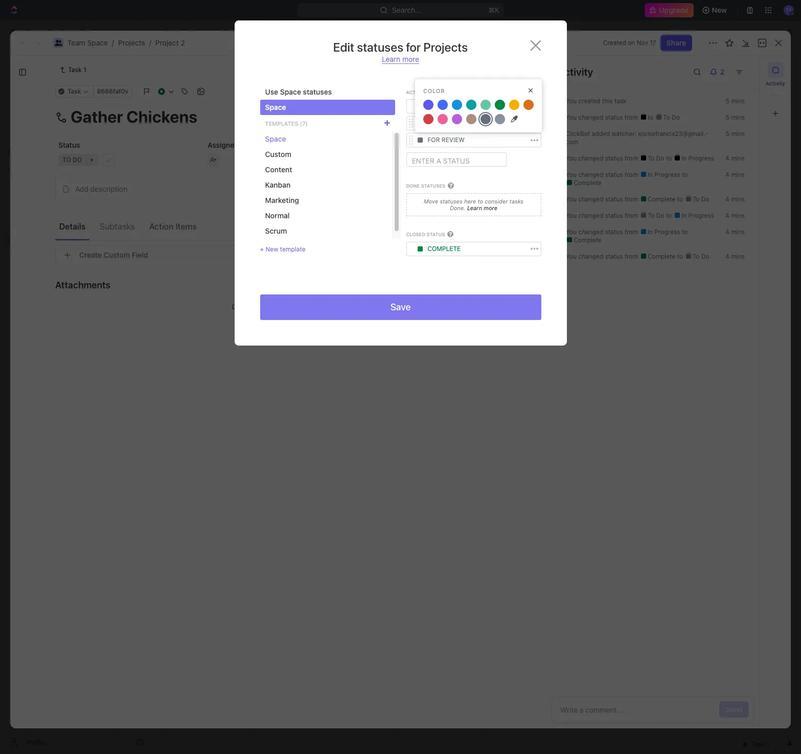 Task type: vqa. For each thing, say whether or not it's contained in the screenshot.
Search tasks.. text box
no



Task type: locate. For each thing, give the bounding box(es) containing it.
0 vertical spatial here
[[464, 198, 476, 204]]

8 you from the top
[[566, 253, 577, 260]]

team space link down add description
[[25, 195, 146, 212]]

team right team space, , element
[[25, 199, 42, 208]]

space up home 'link'
[[87, 38, 108, 47]]

to inside drop your files here to upload
[[291, 303, 296, 311]]

space inside tree
[[44, 199, 65, 208]]

2 horizontal spatial /
[[217, 28, 219, 37]]

task
[[614, 97, 627, 105]]

0 vertical spatial add task button
[[721, 62, 764, 78]]

2 horizontal spatial projects
[[423, 40, 468, 54]]

0 horizontal spatial learn
[[382, 55, 400, 63]]

1 horizontal spatial here
[[464, 198, 476, 204]]

team space, , element
[[9, 198, 19, 209]]

added
[[592, 130, 610, 138]]

1 horizontal spatial activity
[[766, 80, 785, 86]]

0 horizontal spatial new
[[266, 245, 278, 253]]

statuses up done.
[[440, 198, 463, 204]]

dashboards link
[[4, 102, 148, 118]]

1 vertical spatial team
[[67, 38, 85, 47]]

0 horizontal spatial team space
[[25, 199, 65, 208]]

add left description
[[75, 185, 88, 193]]

0 horizontal spatial statuses
[[303, 87, 332, 96]]

do
[[438, 102, 447, 110], [672, 114, 680, 121], [656, 154, 664, 162], [701, 195, 709, 203], [656, 212, 664, 219], [200, 242, 209, 250], [701, 253, 709, 260]]

upgrade link
[[645, 3, 694, 17]]

home link
[[4, 50, 148, 66]]

1 vertical spatial more
[[484, 205, 498, 211]]

here right files
[[276, 303, 289, 311]]

team
[[172, 28, 190, 37], [67, 38, 85, 47], [25, 199, 42, 208]]

task sidebar navigation tab list
[[764, 62, 787, 122]]

1 changed from the top
[[578, 114, 603, 121]]

0 vertical spatial team space
[[172, 28, 212, 37]]

action
[[149, 222, 174, 231]]

here up "learn more"
[[464, 198, 476, 204]]

0 vertical spatial new
[[712, 6, 727, 14]]

inbox link
[[4, 67, 148, 83]]

1 vertical spatial learn more link
[[466, 205, 498, 211]]

board link
[[189, 92, 211, 106]]

1 5 mins from the top
[[726, 97, 745, 105]]

calendar
[[261, 94, 291, 103]]

2 horizontal spatial add task
[[727, 65, 758, 74]]

1 from from the top
[[625, 114, 638, 121]]

7 status from the top
[[605, 253, 623, 260]]

3 from from the top
[[625, 171, 638, 178]]

1 4 mins from the top
[[726, 154, 745, 162]]

1 horizontal spatial team
[[67, 38, 85, 47]]

table link
[[308, 92, 328, 106]]

/ up home 'link'
[[112, 38, 114, 47]]

0 horizontal spatial custom
[[104, 251, 130, 259]]

custom up "content"
[[265, 150, 291, 158]]

new right the +
[[266, 245, 278, 253]]

dropdown menu image
[[417, 138, 423, 143]]

5 you from the top
[[566, 195, 577, 203]]

content
[[265, 165, 292, 174]]

1 vertical spatial team space
[[25, 199, 65, 208]]

0 horizontal spatial here
[[276, 303, 289, 311]]

add down task 2
[[206, 213, 219, 222]]

8686faf0v
[[97, 87, 128, 95]]

Search tasks... text field
[[674, 116, 776, 131]]

move
[[424, 198, 438, 204]]

customize
[[714, 94, 750, 103]]

to do inside edit statuses for projects dialog
[[428, 102, 447, 110]]

1 horizontal spatial add task
[[275, 144, 302, 152]]

1 4 from the top
[[726, 154, 730, 162]]

share button down upgrade
[[672, 25, 704, 41]]

2 mins from the top
[[731, 114, 745, 121]]

1 horizontal spatial team space
[[172, 28, 212, 37]]

1 vertical spatial 5
[[726, 114, 730, 121]]

attachments
[[55, 279, 110, 290]]

edit statuses for projects dialog
[[234, 20, 567, 345]]

task 2
[[206, 196, 228, 204]]

color
[[423, 87, 445, 94]]

complete
[[572, 179, 602, 187], [646, 195, 677, 203], [572, 236, 602, 244], [646, 253, 677, 260]]

created
[[578, 97, 600, 105]]

1 horizontal spatial custom
[[265, 150, 291, 158]]

add task button down task 2
[[201, 212, 240, 224]]

5
[[726, 97, 730, 105], [726, 114, 730, 121], [726, 130, 730, 138]]

statuses inside move statuses here to consider tasks done.
[[440, 198, 463, 204]]

+ new template
[[260, 245, 306, 253]]

assignees button
[[413, 118, 461, 130]]

3 5 mins from the top
[[726, 130, 745, 138]]

2
[[181, 38, 185, 47], [226, 61, 235, 78], [223, 196, 228, 204], [221, 242, 225, 250]]

3 4 from the top
[[726, 195, 730, 203]]

2 horizontal spatial add task button
[[721, 62, 764, 78]]

/ left project 2 link
[[149, 38, 151, 47]]

6 changed status from from the top
[[577, 228, 640, 236]]

in
[[428, 119, 434, 127], [190, 144, 196, 152], [682, 154, 687, 162], [648, 171, 653, 178], [682, 212, 687, 219], [648, 228, 653, 236]]

more down for
[[402, 55, 419, 63]]

items
[[176, 222, 197, 231]]

custom inside edit statuses for projects dialog
[[265, 150, 291, 158]]

add task button up customize
[[721, 62, 764, 78]]

changed
[[578, 114, 603, 121], [578, 154, 603, 162], [578, 171, 603, 178], [578, 195, 603, 203], [578, 212, 603, 219], [578, 228, 603, 236], [578, 253, 603, 260]]

statuses left for
[[357, 40, 403, 54]]

team space tree
[[4, 178, 148, 316]]

projects for team
[[118, 38, 145, 47]]

share down upgrade
[[678, 28, 698, 37]]

0 vertical spatial team
[[172, 28, 190, 37]]

progress inside edit statuses for projects dialog
[[436, 119, 468, 127]]

1 horizontal spatial more
[[484, 205, 498, 211]]

2 horizontal spatial statuses
[[440, 198, 463, 204]]

2 vertical spatial 5
[[726, 130, 730, 138]]

1 horizontal spatial projects link
[[221, 27, 263, 39]]

gantt link
[[345, 92, 366, 106]]

1 vertical spatial custom
[[104, 251, 130, 259]]

for
[[406, 40, 421, 54]]

add up "content"
[[275, 144, 286, 152]]

1 horizontal spatial learn
[[467, 205, 482, 211]]

gantt
[[347, 94, 366, 103]]

share right 17 on the right
[[667, 38, 686, 47]]

2 vertical spatial add task button
[[201, 212, 240, 224]]

1 vertical spatial 5 mins
[[726, 114, 745, 121]]

on
[[628, 39, 635, 47]]

1 vertical spatial add task
[[275, 144, 302, 152]]

0 horizontal spatial more
[[402, 55, 419, 63]]

space right use
[[280, 87, 301, 96]]

3 status from the top
[[605, 171, 623, 178]]

status
[[58, 141, 80, 149]]

projects link left project 2 link
[[118, 38, 145, 47]]

learn more link down for
[[382, 55, 419, 64]]

inbox
[[25, 71, 42, 79]]

1 vertical spatial learn
[[467, 205, 482, 211]]

6 from from the top
[[625, 228, 638, 236]]

0 horizontal spatial activity
[[558, 66, 593, 78]]

calendar link
[[259, 92, 291, 106]]

watcher:
[[612, 130, 637, 138]]

5 for added watcher:
[[726, 130, 730, 138]]

from
[[625, 114, 638, 121], [625, 154, 638, 162], [625, 171, 638, 178], [625, 195, 638, 203], [625, 212, 638, 219], [625, 228, 638, 236], [625, 253, 638, 260]]

clickbot
[[566, 130, 590, 138]]

learn more link down consider
[[466, 205, 498, 211]]

add
[[727, 65, 741, 74], [275, 144, 286, 152], [75, 185, 88, 193], [206, 213, 219, 222]]

details
[[59, 222, 85, 231]]

0 horizontal spatial projects
[[118, 38, 145, 47]]

team space link up home 'link'
[[67, 38, 108, 47]]

6 mins from the top
[[731, 195, 745, 203]]

project up board
[[177, 61, 223, 78]]

space
[[192, 28, 212, 37], [87, 38, 108, 47], [280, 87, 301, 96], [265, 103, 286, 111], [265, 134, 286, 143], [44, 199, 65, 208]]

5 changed status from from the top
[[577, 212, 640, 219]]

projects inside edit statuses for projects learn more
[[423, 40, 468, 54]]

4 from from the top
[[625, 195, 638, 203]]

eloisefrancis23@gmail. com
[[566, 130, 708, 146]]

6 you from the top
[[566, 212, 577, 219]]

6 changed from the top
[[578, 228, 603, 236]]

project down user group icon
[[155, 38, 179, 47]]

0 horizontal spatial team
[[25, 199, 42, 208]]

share
[[678, 28, 698, 37], [667, 38, 686, 47]]

new up automations
[[712, 6, 727, 14]]

2 vertical spatial statuses
[[440, 198, 463, 204]]

0 vertical spatial 5 mins
[[726, 97, 745, 105]]

in inside edit statuses for projects dialog
[[428, 119, 434, 127]]

0 vertical spatial add task
[[727, 65, 758, 74]]

details button
[[55, 217, 90, 235]]

new
[[712, 6, 727, 14], [266, 245, 278, 253]]

share button right 17 on the right
[[660, 35, 692, 51]]

spaces
[[8, 166, 30, 173]]

3 5 from the top
[[726, 130, 730, 138]]

nov
[[637, 39, 648, 47]]

to do
[[428, 102, 447, 110], [661, 114, 680, 121], [646, 154, 666, 162], [691, 195, 709, 203], [646, 212, 666, 219], [190, 242, 209, 250], [691, 253, 709, 260]]

add task up "content"
[[275, 144, 302, 152]]

learn more
[[466, 205, 498, 211]]

1 mins from the top
[[731, 97, 745, 105]]

1 changed status from from the top
[[577, 114, 640, 121]]

0 vertical spatial statuses
[[357, 40, 403, 54]]

2 vertical spatial add task
[[206, 213, 236, 222]]

space down edit task name text box
[[265, 134, 286, 143]]

add task down task 2
[[206, 213, 236, 222]]

projects link
[[221, 27, 263, 39], [118, 38, 145, 47]]

eloisefrancis23@gmail.
[[638, 130, 708, 138]]

task sidebar content section
[[545, 56, 760, 729]]

0 horizontal spatial add task button
[[201, 212, 240, 224]]

more
[[402, 55, 419, 63], [484, 205, 498, 211]]

1 horizontal spatial statuses
[[357, 40, 403, 54]]

custom left field
[[104, 251, 130, 259]]

team up project 2 link
[[172, 28, 190, 37]]

/
[[217, 28, 219, 37], [112, 38, 114, 47], [149, 38, 151, 47]]

2 4 mins from the top
[[726, 171, 745, 178]]

team space link
[[159, 27, 215, 39], [67, 38, 108, 47], [25, 195, 146, 212]]

0 vertical spatial more
[[402, 55, 419, 63]]

space up details button
[[44, 199, 65, 208]]

add task
[[727, 65, 758, 74], [275, 144, 302, 152], [206, 213, 236, 222]]

1 vertical spatial activity
[[766, 80, 785, 86]]

assigned to
[[208, 141, 248, 149]]

1 horizontal spatial new
[[712, 6, 727, 14]]

1 horizontal spatial projects
[[234, 28, 261, 37]]

project 2 link
[[155, 38, 185, 47]]

2 vertical spatial team
[[25, 199, 42, 208]]

0 vertical spatial custom
[[265, 150, 291, 158]]

0 vertical spatial learn
[[382, 55, 400, 63]]

4 status from the top
[[605, 195, 623, 203]]

add task up customize
[[727, 65, 758, 74]]

0 vertical spatial activity
[[558, 66, 593, 78]]

team space
[[172, 28, 212, 37], [25, 199, 65, 208]]

share button
[[672, 25, 704, 41], [660, 35, 692, 51]]

⌘k
[[488, 6, 500, 14]]

/ up project 2
[[217, 28, 219, 37]]

4 you from the top
[[566, 171, 577, 178]]

4 changed from the top
[[578, 195, 603, 203]]

3 changed status from from the top
[[577, 171, 640, 178]]

create custom field
[[79, 251, 148, 259]]

2 horizontal spatial team
[[172, 28, 190, 37]]

4 mins
[[726, 154, 745, 162], [726, 171, 745, 178], [726, 195, 745, 203], [726, 212, 745, 219], [726, 228, 745, 236], [726, 253, 745, 260]]

1 horizontal spatial add task button
[[262, 142, 306, 154]]

drop your files here to upload
[[232, 303, 318, 311]]

edit
[[333, 40, 354, 54]]

you created this task
[[566, 97, 627, 105]]

task 1
[[68, 66, 86, 74]]

2 vertical spatial 5 mins
[[726, 130, 745, 138]]

1 horizontal spatial learn more link
[[466, 205, 498, 211]]

1 vertical spatial statuses
[[303, 87, 332, 96]]

5 mins for changed status from
[[726, 114, 745, 121]]

1 you from the top
[[566, 97, 577, 105]]

5 from from the top
[[625, 212, 638, 219]]

2 5 from the top
[[726, 114, 730, 121]]

more down consider
[[484, 205, 498, 211]]

1 vertical spatial here
[[276, 303, 289, 311]]

statuses left gantt link
[[303, 87, 332, 96]]

to inside move statuses here to consider tasks done.
[[478, 198, 483, 204]]

customize button
[[701, 92, 753, 106]]

0 horizontal spatial projects link
[[118, 38, 145, 47]]

team up home 'link'
[[67, 38, 85, 47]]

statuses inside edit statuses for projects learn more
[[357, 40, 403, 54]]

team space right team space, , element
[[25, 199, 65, 208]]

0 vertical spatial 5
[[726, 97, 730, 105]]

add task button up "content"
[[262, 142, 306, 154]]

statuses
[[357, 40, 403, 54], [303, 87, 332, 96], [440, 198, 463, 204]]

new inside edit statuses for projects dialog
[[266, 245, 278, 253]]

task 2 link
[[203, 192, 354, 207]]

create custom field button
[[55, 245, 495, 265]]

sidebar navigation
[[0, 20, 153, 754]]

space down use
[[265, 103, 286, 111]]

projects link up project 2
[[221, 27, 263, 39]]

do inside edit statuses for projects dialog
[[438, 102, 447, 110]]

team space up project 2 link
[[172, 28, 212, 37]]

0 horizontal spatial learn more link
[[382, 55, 419, 64]]

3 4 mins from the top
[[726, 195, 745, 203]]

7 changed status from from the top
[[577, 253, 640, 260]]

5 mins
[[726, 97, 745, 105], [726, 114, 745, 121], [726, 130, 745, 138]]

2 5 mins from the top
[[726, 114, 745, 121]]

1 vertical spatial new
[[266, 245, 278, 253]]

5 changed from the top
[[578, 212, 603, 219]]



Task type: describe. For each thing, give the bounding box(es) containing it.
com
[[566, 130, 708, 146]]

5 mins from the top
[[731, 171, 745, 178]]

0 vertical spatial project
[[155, 38, 179, 47]]

add inside "button"
[[75, 185, 88, 193]]

2 changed from the top
[[578, 154, 603, 162]]

review
[[442, 136, 465, 144]]

table
[[310, 94, 328, 103]]

space right user group icon
[[192, 28, 212, 37]]

assigned
[[208, 141, 239, 149]]

here inside drop your files here to upload
[[276, 303, 289, 311]]

upload button
[[298, 303, 318, 311]]

6 status from the top
[[605, 228, 623, 236]]

upgrade
[[659, 6, 688, 14]]

team space inside tree
[[25, 199, 65, 208]]

2 status from the top
[[605, 154, 623, 162]]

attachments button
[[55, 273, 495, 297]]

upload
[[298, 303, 318, 311]]

4 changed status from from the top
[[577, 195, 640, 203]]

list
[[230, 94, 242, 103]]

added watcher:
[[590, 130, 638, 138]]

activity inside "task sidebar content" section
[[558, 66, 593, 78]]

task 1 link
[[55, 64, 90, 76]]

learn inside edit statuses for projects learn more
[[382, 55, 400, 63]]

team inside tree
[[25, 199, 42, 208]]

0 vertical spatial learn more link
[[382, 55, 419, 64]]

3 you from the top
[[566, 154, 577, 162]]

17
[[650, 39, 656, 47]]

kanban
[[265, 180, 291, 189]]

team space link inside tree
[[25, 195, 146, 212]]

0 vertical spatial share
[[678, 28, 698, 37]]

3 changed from the top
[[578, 171, 603, 178]]

project 2
[[177, 61, 238, 78]]

move statuses here to consider tasks done.
[[424, 198, 524, 211]]

Enter a status text field
[[412, 153, 501, 167]]

tasks
[[510, 198, 524, 204]]

list link
[[228, 92, 242, 106]]

1 vertical spatial project
[[177, 61, 223, 78]]

8 mins from the top
[[731, 228, 745, 236]]

for
[[428, 136, 440, 144]]

automations
[[713, 28, 756, 37]]

your
[[248, 303, 261, 311]]

search...
[[392, 6, 421, 14]]

done.
[[450, 205, 466, 211]]

subtasks button
[[96, 217, 139, 235]]

marketing
[[265, 196, 299, 205]]

5 mins for added watcher:
[[726, 130, 745, 138]]

1 horizontal spatial /
[[149, 38, 151, 47]]

0 horizontal spatial add task
[[206, 213, 236, 222]]

field
[[132, 251, 148, 259]]

complete
[[428, 245, 461, 252]]

here inside move statuses here to consider tasks done.
[[464, 198, 476, 204]]

hide button
[[527, 118, 548, 130]]

1
[[83, 66, 86, 74]]

0 horizontal spatial /
[[112, 38, 114, 47]]

automations button
[[708, 25, 761, 40]]

7 you from the top
[[566, 228, 577, 236]]

5 for changed status from
[[726, 114, 730, 121]]

created
[[603, 39, 626, 47]]

1 5 from the top
[[726, 97, 730, 105]]

drop
[[232, 303, 246, 311]]

2 from from the top
[[625, 154, 638, 162]]

add up customize
[[727, 65, 741, 74]]

8686faf0v button
[[93, 85, 132, 98]]

7 changed from the top
[[578, 253, 603, 260]]

add description button
[[59, 181, 491, 197]]

1 status from the top
[[605, 114, 623, 121]]

statuses for move
[[440, 198, 463, 204]]

scrum
[[265, 226, 287, 235]]

statuses for edit
[[357, 40, 403, 54]]

add description
[[75, 185, 127, 193]]

6 4 mins from the top
[[726, 253, 745, 260]]

action items
[[149, 222, 197, 231]]

4 4 mins from the top
[[726, 212, 745, 219]]

for review
[[428, 136, 465, 144]]

board
[[191, 94, 211, 103]]

new inside button
[[712, 6, 727, 14]]

7 mins from the top
[[731, 212, 745, 219]]

home
[[25, 53, 44, 62]]

user group image
[[54, 40, 62, 46]]

2 4 from the top
[[726, 171, 730, 178]]

favorites button
[[4, 146, 39, 158]]

in progress inside edit statuses for projects dialog
[[428, 119, 468, 127]]

template
[[280, 245, 306, 253]]

create
[[79, 251, 102, 259]]

3 mins from the top
[[731, 130, 745, 138]]

2 you from the top
[[566, 114, 577, 121]]

files
[[262, 303, 274, 311]]

subtasks
[[100, 222, 135, 231]]

assignees
[[426, 120, 456, 127]]

more inside edit statuses for projects learn more
[[402, 55, 419, 63]]

7 from from the top
[[625, 253, 638, 260]]

activity inside "task sidebar navigation" tab list
[[766, 80, 785, 86]]

1 vertical spatial add task button
[[262, 142, 306, 154]]

use
[[265, 87, 278, 96]]

created on nov 17
[[603, 39, 656, 47]]

hide
[[531, 120, 544, 127]]

new button
[[698, 2, 733, 18]]

favorites
[[8, 148, 35, 156]]

4 4 from the top
[[726, 212, 730, 219]]

send
[[726, 705, 743, 714]]

custom inside button
[[104, 251, 130, 259]]

6 4 from the top
[[726, 253, 730, 260]]

edit statuses for projects learn more
[[333, 40, 468, 63]]

send button
[[719, 701, 749, 718]]

invite
[[27, 738, 44, 746]]

4 mins from the top
[[731, 154, 745, 162]]

this
[[602, 97, 613, 105]]

1 vertical spatial share
[[667, 38, 686, 47]]

team space link up project 2
[[159, 27, 215, 39]]

9 mins from the top
[[731, 253, 745, 260]]

2 changed status from from the top
[[577, 154, 640, 162]]

+
[[260, 245, 264, 253]]

projects for edit
[[423, 40, 468, 54]]

dashboards
[[25, 105, 64, 114]]

5 4 mins from the top
[[726, 228, 745, 236]]

use space statuses
[[265, 87, 332, 96]]

description
[[90, 185, 127, 193]]

consider
[[485, 198, 508, 204]]

team space / projects / project 2
[[67, 38, 185, 47]]

color options list
[[421, 98, 536, 126]]

user group image
[[162, 30, 169, 35]]

action items button
[[145, 217, 201, 235]]

Edit task name text field
[[55, 107, 495, 126]]

5 status from the top
[[605, 212, 623, 219]]

5 4 from the top
[[726, 228, 730, 236]]



